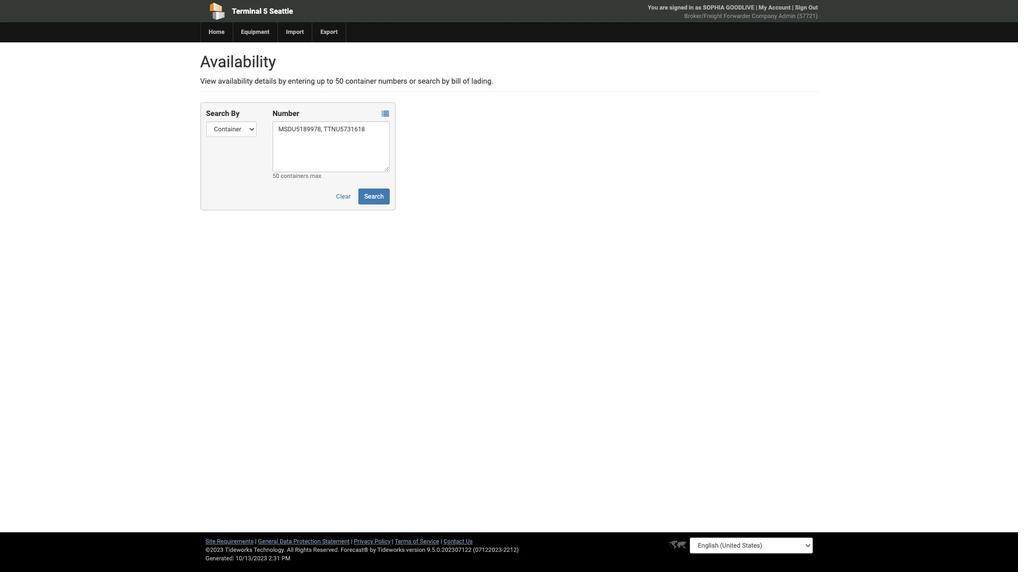 Task type: locate. For each thing, give the bounding box(es) containing it.
to
[[327, 77, 333, 85]]

forwarder
[[724, 13, 751, 20]]

| up tideworks
[[392, 539, 394, 546]]

5
[[263, 7, 268, 15]]

1 horizontal spatial by
[[370, 547, 376, 554]]

site
[[206, 539, 216, 546]]

0 horizontal spatial 50
[[273, 173, 279, 180]]

goodlive
[[726, 4, 754, 11]]

| up 9.5.0.202307122
[[441, 539, 442, 546]]

50 left containers
[[273, 173, 279, 180]]

by inside 'site requirements | general data protection statement | privacy policy | terms of service | contact us ©2023 tideworks technology. all rights reserved. forecast® by tideworks version 9.5.0.202307122 (07122023-2212) generated: 10/13/2023 2:31 pm'
[[370, 547, 376, 554]]

site requirements link
[[206, 539, 254, 546]]

statement
[[322, 539, 350, 546]]

site requirements | general data protection statement | privacy policy | terms of service | contact us ©2023 tideworks technology. all rights reserved. forecast® by tideworks version 9.5.0.202307122 (07122023-2212) generated: 10/13/2023 2:31 pm
[[206, 539, 519, 563]]

container
[[345, 77, 377, 85]]

0 horizontal spatial search
[[206, 109, 229, 118]]

search
[[206, 109, 229, 118], [364, 193, 384, 200]]

by left the bill
[[442, 77, 450, 85]]

are
[[660, 4, 668, 11]]

data
[[280, 539, 292, 546]]

0 horizontal spatial of
[[413, 539, 418, 546]]

equipment link
[[233, 22, 278, 42]]

import link
[[278, 22, 312, 42]]

1 horizontal spatial 50
[[335, 77, 344, 85]]

0 vertical spatial 50
[[335, 77, 344, 85]]

search inside button
[[364, 193, 384, 200]]

numbers
[[378, 77, 407, 85]]

export
[[320, 29, 338, 36]]

search left "by"
[[206, 109, 229, 118]]

availability
[[218, 77, 253, 85]]

details
[[255, 77, 277, 85]]

0 vertical spatial of
[[463, 77, 470, 85]]

company
[[752, 13, 777, 20]]

signed
[[670, 4, 688, 11]]

view
[[200, 77, 216, 85]]

search
[[418, 77, 440, 85]]

of right the bill
[[463, 77, 470, 85]]

search right clear
[[364, 193, 384, 200]]

account
[[769, 4, 791, 11]]

terms of service link
[[395, 539, 439, 546]]

contact us link
[[444, 539, 473, 546]]

50 containers max
[[273, 173, 321, 180]]

you
[[648, 4, 658, 11]]

sign
[[795, 4, 807, 11]]

bill
[[451, 77, 461, 85]]

up
[[317, 77, 325, 85]]

by
[[278, 77, 286, 85], [442, 77, 450, 85], [370, 547, 376, 554]]

my account link
[[759, 4, 791, 11]]

terminal 5 seattle link
[[200, 0, 448, 22]]

50 right to
[[335, 77, 344, 85]]

home link
[[200, 22, 233, 42]]

sign out link
[[795, 4, 818, 11]]

clear button
[[330, 189, 357, 205]]

policy
[[375, 539, 391, 546]]

0 vertical spatial search
[[206, 109, 229, 118]]

search button
[[359, 189, 390, 205]]

by right details
[[278, 77, 286, 85]]

10/13/2023
[[236, 556, 267, 563]]

of up version
[[413, 539, 418, 546]]

by down privacy policy link
[[370, 547, 376, 554]]

1 horizontal spatial search
[[364, 193, 384, 200]]

privacy policy link
[[354, 539, 391, 546]]

pm
[[282, 556, 291, 563]]

export link
[[312, 22, 346, 42]]

entering
[[288, 77, 315, 85]]

1 vertical spatial of
[[413, 539, 418, 546]]

rights
[[295, 547, 312, 554]]

my
[[759, 4, 767, 11]]

as
[[695, 4, 702, 11]]

technology.
[[254, 547, 285, 554]]

home
[[209, 29, 225, 36]]

of
[[463, 77, 470, 85], [413, 539, 418, 546]]

general data protection statement link
[[258, 539, 350, 546]]

1 vertical spatial search
[[364, 193, 384, 200]]

|
[[756, 4, 757, 11], [792, 4, 794, 11], [255, 539, 257, 546], [351, 539, 353, 546], [392, 539, 394, 546], [441, 539, 442, 546]]

requirements
[[217, 539, 254, 546]]

2212)
[[503, 547, 519, 554]]

| up forecast®
[[351, 539, 353, 546]]

terminal
[[232, 7, 262, 15]]

50
[[335, 77, 344, 85], [273, 173, 279, 180]]



Task type: describe. For each thing, give the bounding box(es) containing it.
(57721)
[[797, 13, 818, 20]]

search for search by
[[206, 109, 229, 118]]

0 horizontal spatial by
[[278, 77, 286, 85]]

containers
[[281, 173, 309, 180]]

tideworks
[[377, 547, 405, 554]]

privacy
[[354, 539, 373, 546]]

version
[[406, 547, 425, 554]]

import
[[286, 29, 304, 36]]

you are signed in as sophia goodlive | my account | sign out broker/freight forwarder company admin (57721)
[[648, 4, 818, 20]]

2 horizontal spatial by
[[442, 77, 450, 85]]

availability
[[200, 53, 276, 71]]

in
[[689, 4, 694, 11]]

(07122023-
[[473, 547, 503, 554]]

search for search
[[364, 193, 384, 200]]

2:31
[[269, 556, 280, 563]]

contact
[[444, 539, 464, 546]]

us
[[466, 539, 473, 546]]

9.5.0.202307122
[[427, 547, 472, 554]]

terminal 5 seattle
[[232, 7, 293, 15]]

sophia
[[703, 4, 725, 11]]

general
[[258, 539, 278, 546]]

reserved.
[[313, 547, 339, 554]]

search by
[[206, 109, 240, 118]]

out
[[809, 4, 818, 11]]

seattle
[[269, 7, 293, 15]]

admin
[[779, 13, 796, 20]]

lading.
[[472, 77, 494, 85]]

©2023 tideworks
[[206, 547, 252, 554]]

by
[[231, 109, 240, 118]]

all
[[287, 547, 294, 554]]

clear
[[336, 193, 351, 200]]

number
[[273, 109, 299, 118]]

or
[[409, 77, 416, 85]]

| left sign
[[792, 4, 794, 11]]

| left general
[[255, 539, 257, 546]]

Number text field
[[273, 121, 390, 172]]

equipment
[[241, 29, 270, 36]]

terms
[[395, 539, 412, 546]]

show list image
[[382, 110, 389, 118]]

broker/freight
[[684, 13, 722, 20]]

1 horizontal spatial of
[[463, 77, 470, 85]]

view availability details by entering up to 50 container numbers or search by bill of lading.
[[200, 77, 494, 85]]

generated:
[[206, 556, 234, 563]]

1 vertical spatial 50
[[273, 173, 279, 180]]

max
[[310, 173, 321, 180]]

| left my
[[756, 4, 757, 11]]

forecast®
[[341, 547, 368, 554]]

protection
[[293, 539, 321, 546]]

service
[[420, 539, 439, 546]]

of inside 'site requirements | general data protection statement | privacy policy | terms of service | contact us ©2023 tideworks technology. all rights reserved. forecast® by tideworks version 9.5.0.202307122 (07122023-2212) generated: 10/13/2023 2:31 pm'
[[413, 539, 418, 546]]



Task type: vqa. For each thing, say whether or not it's contained in the screenshot.
"scac code"
no



